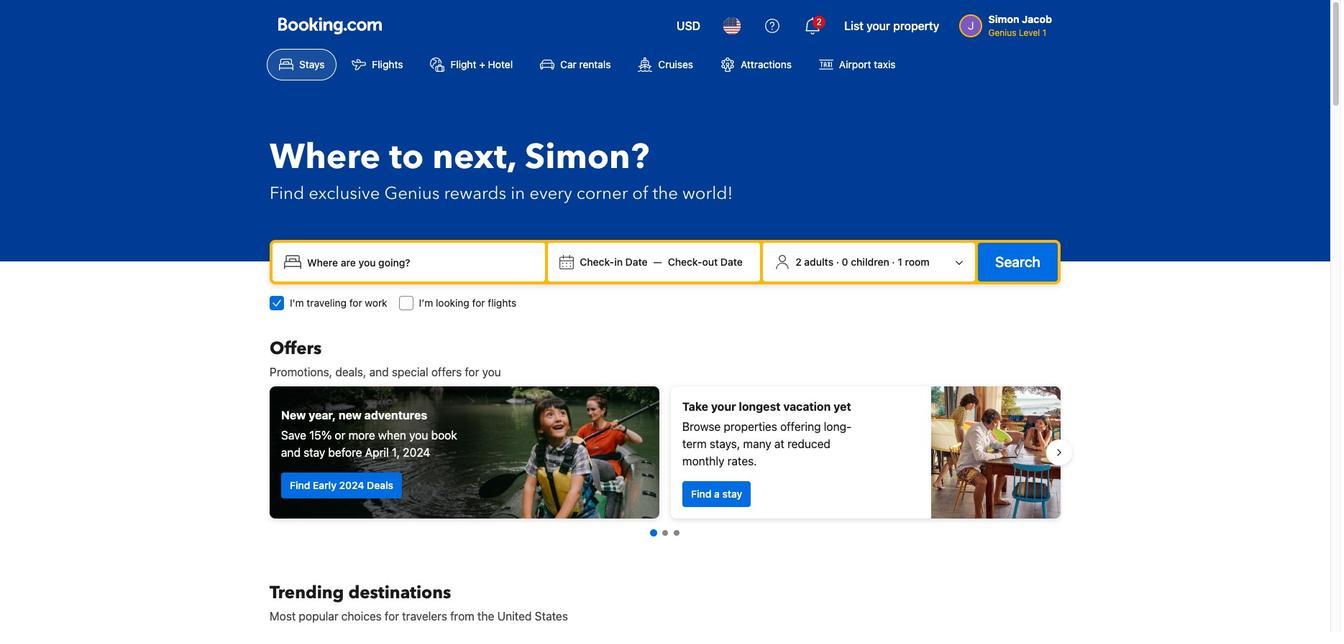 Task type: locate. For each thing, give the bounding box(es) containing it.
stays link
[[267, 49, 337, 81]]

save
[[281, 429, 306, 442]]

1 horizontal spatial and
[[369, 366, 389, 379]]

take
[[683, 401, 708, 414]]

special
[[392, 366, 428, 379]]

0 horizontal spatial genius
[[384, 182, 440, 206]]

in left —
[[614, 256, 623, 268]]

term
[[683, 438, 707, 451]]

1,
[[392, 447, 400, 460]]

when
[[378, 429, 406, 442]]

0 vertical spatial you
[[482, 366, 501, 379]]

1 horizontal spatial your
[[867, 19, 891, 32]]

your for property
[[867, 19, 891, 32]]

check-out date button
[[662, 250, 749, 275]]

0 horizontal spatial and
[[281, 447, 301, 460]]

rewards
[[444, 182, 507, 206]]

find down where
[[270, 182, 304, 206]]

flights
[[372, 58, 403, 70]]

1 right "level"
[[1043, 27, 1047, 38]]

a young girl and woman kayak on a river image
[[270, 387, 660, 519]]

for inside trending destinations most popular choices for travelers from the united states
[[385, 611, 399, 624]]

for down destinations
[[385, 611, 399, 624]]

stay
[[304, 447, 325, 460], [722, 488, 742, 501]]

1 horizontal spatial genius
[[989, 27, 1017, 38]]

15%
[[309, 429, 332, 442]]

you left book
[[409, 429, 428, 442]]

simon jacob genius level 1
[[989, 13, 1052, 38]]

where
[[270, 134, 381, 181]]

1 vertical spatial and
[[281, 447, 301, 460]]

your
[[867, 19, 891, 32], [711, 401, 736, 414]]

the right of
[[653, 182, 678, 206]]

from
[[450, 611, 475, 624]]

stay down 15%
[[304, 447, 325, 460]]

year,
[[309, 409, 336, 422]]

find inside "link"
[[691, 488, 712, 501]]

your right take
[[711, 401, 736, 414]]

most
[[270, 611, 296, 624]]

and
[[369, 366, 389, 379], [281, 447, 301, 460]]

your for longest
[[711, 401, 736, 414]]

2024 right early
[[339, 480, 364, 492]]

find for take your longest vacation yet browse properties offering long- term stays, many at reduced monthly rates.
[[691, 488, 712, 501]]

1 vertical spatial stay
[[722, 488, 742, 501]]

1 vertical spatial your
[[711, 401, 736, 414]]

1 vertical spatial the
[[478, 611, 494, 624]]

1 vertical spatial 1
[[898, 256, 903, 268]]

find early 2024 deals link
[[281, 473, 402, 499]]

0 vertical spatial in
[[511, 182, 525, 206]]

2 date from the left
[[721, 256, 743, 268]]

genius inside where to next, simon? find exclusive genius rewards in every corner of the world!
[[384, 182, 440, 206]]

and inside new year, new adventures save 15% or more when you book and stay before april 1, 2024
[[281, 447, 301, 460]]

long-
[[824, 421, 852, 434]]

genius down 'to'
[[384, 182, 440, 206]]

0 horizontal spatial stay
[[304, 447, 325, 460]]

for right offers
[[465, 366, 479, 379]]

stays
[[299, 58, 325, 70]]

region
[[258, 381, 1072, 525]]

yet
[[834, 401, 851, 414]]

world!
[[683, 182, 733, 206]]

you inside new year, new adventures save 15% or more when you book and stay before april 1, 2024
[[409, 429, 428, 442]]

2 inside '2 adults · 0 children · 1 room' dropdown button
[[796, 256, 802, 268]]

level
[[1019, 27, 1040, 38]]

main content containing offers
[[258, 337, 1072, 633]]

the inside trending destinations most popular choices for travelers from the united states
[[478, 611, 494, 624]]

1 horizontal spatial stay
[[722, 488, 742, 501]]

you inside offers promotions, deals, and special offers for you
[[482, 366, 501, 379]]

1 · from the left
[[836, 256, 839, 268]]

in left every
[[511, 182, 525, 206]]

2024 right 1,
[[403, 447, 430, 460]]

hotel
[[488, 58, 513, 70]]

0 horizontal spatial the
[[478, 611, 494, 624]]

0 vertical spatial 2024
[[403, 447, 430, 460]]

usd
[[677, 19, 701, 32]]

before
[[328, 447, 362, 460]]

your right list
[[867, 19, 891, 32]]

region containing take your longest vacation yet
[[258, 381, 1072, 525]]

flight
[[451, 58, 476, 70]]

main content
[[258, 337, 1072, 633]]

0 vertical spatial the
[[653, 182, 678, 206]]

the right from
[[478, 611, 494, 624]]

1 vertical spatial 2024
[[339, 480, 364, 492]]

stay right a
[[722, 488, 742, 501]]

genius down simon on the top right
[[989, 27, 1017, 38]]

find for new year, new adventures save 15% or more when you book and stay before april 1, 2024
[[290, 480, 310, 492]]

stay inside "link"
[[722, 488, 742, 501]]

in
[[511, 182, 525, 206], [614, 256, 623, 268]]

the
[[653, 182, 678, 206], [478, 611, 494, 624]]

0 horizontal spatial check-
[[580, 256, 614, 268]]

1 vertical spatial genius
[[384, 182, 440, 206]]

1 horizontal spatial the
[[653, 182, 678, 206]]

you right offers
[[482, 366, 501, 379]]

1 horizontal spatial in
[[614, 256, 623, 268]]

0 horizontal spatial your
[[711, 401, 736, 414]]

0 vertical spatial and
[[369, 366, 389, 379]]

for left "flights"
[[472, 297, 485, 309]]

and down save
[[281, 447, 301, 460]]

0 horizontal spatial you
[[409, 429, 428, 442]]

1 check- from the left
[[580, 256, 614, 268]]

0
[[842, 256, 848, 268]]

0 horizontal spatial 2
[[796, 256, 802, 268]]

2 for 2
[[817, 17, 822, 27]]

1 horizontal spatial check-
[[668, 256, 702, 268]]

· right the children at the right top of page
[[892, 256, 895, 268]]

for left work at the top of page
[[349, 297, 362, 309]]

1 vertical spatial in
[[614, 256, 623, 268]]

destinations
[[348, 582, 451, 606]]

cruises link
[[626, 49, 706, 81]]

1 left room
[[898, 256, 903, 268]]

0 vertical spatial genius
[[989, 27, 1017, 38]]

flights link
[[340, 49, 415, 81]]

· left 0
[[836, 256, 839, 268]]

the inside where to next, simon? find exclusive genius rewards in every corner of the world!
[[653, 182, 678, 206]]

list your property
[[845, 19, 940, 32]]

airport taxis
[[839, 58, 896, 70]]

0 vertical spatial 1
[[1043, 27, 1047, 38]]

find a stay link
[[683, 482, 751, 508]]

1 horizontal spatial ·
[[892, 256, 895, 268]]

i'm
[[419, 297, 433, 309]]

1 vertical spatial you
[[409, 429, 428, 442]]

0 horizontal spatial ·
[[836, 256, 839, 268]]

find left early
[[290, 480, 310, 492]]

new
[[339, 409, 362, 422]]

1 inside simon jacob genius level 1
[[1043, 27, 1047, 38]]

1 vertical spatial 2
[[796, 256, 802, 268]]

0 vertical spatial stay
[[304, 447, 325, 460]]

Where are you going? field
[[301, 250, 540, 275]]

simon?
[[525, 134, 649, 181]]

find inside find early 2024 deals link
[[290, 480, 310, 492]]

1 horizontal spatial 2024
[[403, 447, 430, 460]]

find left a
[[691, 488, 712, 501]]

0 horizontal spatial 1
[[898, 256, 903, 268]]

i'm looking for flights
[[419, 297, 517, 309]]

check- left —
[[580, 256, 614, 268]]

2 left list
[[817, 17, 822, 27]]

1 inside dropdown button
[[898, 256, 903, 268]]

united
[[497, 611, 532, 624]]

promotions,
[[270, 366, 332, 379]]

—
[[654, 256, 662, 268]]

date right out
[[721, 256, 743, 268]]

0 horizontal spatial date
[[625, 256, 648, 268]]

room
[[905, 256, 930, 268]]

1 horizontal spatial date
[[721, 256, 743, 268]]

where to next, simon? find exclusive genius rewards in every corner of the world!
[[270, 134, 733, 206]]

offers promotions, deals, and special offers for you
[[270, 337, 501, 379]]

1
[[1043, 27, 1047, 38], [898, 256, 903, 268]]

2 left adults
[[796, 256, 802, 268]]

your inside take your longest vacation yet browse properties offering long- term stays, many at reduced monthly rates.
[[711, 401, 736, 414]]

1 horizontal spatial 2
[[817, 17, 822, 27]]

0 horizontal spatial 2024
[[339, 480, 364, 492]]

attractions
[[741, 58, 792, 70]]

new year, new adventures save 15% or more when you book and stay before april 1, 2024
[[281, 409, 457, 460]]

every
[[529, 182, 572, 206]]

0 vertical spatial 2
[[817, 17, 822, 27]]

vacation
[[784, 401, 831, 414]]

progress bar
[[650, 530, 680, 537]]

you
[[482, 366, 501, 379], [409, 429, 428, 442]]

trending destinations most popular choices for travelers from the united states
[[270, 582, 568, 624]]

0 horizontal spatial in
[[511, 182, 525, 206]]

1 horizontal spatial you
[[482, 366, 501, 379]]

stays,
[[710, 438, 740, 451]]

car
[[560, 58, 577, 70]]

i'm traveling for work
[[290, 297, 387, 309]]

usd button
[[668, 9, 709, 43]]

0 vertical spatial your
[[867, 19, 891, 32]]

1 horizontal spatial 1
[[1043, 27, 1047, 38]]

check-
[[580, 256, 614, 268], [668, 256, 702, 268]]

2 button
[[796, 9, 830, 43]]

april
[[365, 447, 389, 460]]

2 inside 2 dropdown button
[[817, 17, 822, 27]]

check- right —
[[668, 256, 702, 268]]

and right deals,
[[369, 366, 389, 379]]

date left —
[[625, 256, 648, 268]]

next,
[[433, 134, 516, 181]]



Task type: vqa. For each thing, say whether or not it's contained in the screenshot.
Offers Promotions, Deals, And Special Offers For You
yes



Task type: describe. For each thing, give the bounding box(es) containing it.
for inside offers promotions, deals, and special offers for you
[[465, 366, 479, 379]]

book
[[431, 429, 457, 442]]

children
[[851, 256, 890, 268]]

+
[[479, 58, 485, 70]]

2 adults · 0 children · 1 room
[[796, 256, 930, 268]]

deals
[[367, 480, 393, 492]]

find early 2024 deals
[[290, 480, 393, 492]]

offers
[[431, 366, 462, 379]]

flight + hotel
[[451, 58, 513, 70]]

exclusive
[[309, 182, 380, 206]]

adventures
[[365, 409, 427, 422]]

2024 inside new year, new adventures save 15% or more when you book and stay before april 1, 2024
[[403, 447, 430, 460]]

offers
[[270, 337, 322, 361]]

airport
[[839, 58, 871, 70]]

check-in date button
[[574, 250, 654, 275]]

car rentals link
[[528, 49, 623, 81]]

find a stay
[[691, 488, 742, 501]]

list your property link
[[836, 9, 948, 43]]

looking
[[436, 297, 470, 309]]

flight + hotel link
[[418, 49, 525, 81]]

reduced
[[788, 438, 831, 451]]

rates.
[[728, 455, 757, 468]]

attractions link
[[709, 49, 804, 81]]

flights
[[488, 297, 517, 309]]

many
[[743, 438, 772, 451]]

at
[[775, 438, 785, 451]]

offering
[[780, 421, 821, 434]]

travelers
[[402, 611, 447, 624]]

properties
[[724, 421, 777, 434]]

list
[[845, 19, 864, 32]]

1 date from the left
[[625, 256, 648, 268]]

genius inside simon jacob genius level 1
[[989, 27, 1017, 38]]

popular
[[299, 611, 338, 624]]

property
[[893, 19, 940, 32]]

a
[[714, 488, 720, 501]]

airport taxis link
[[807, 49, 908, 81]]

longest
[[739, 401, 781, 414]]

i'm
[[290, 297, 304, 309]]

your account menu simon jacob genius level 1 element
[[960, 6, 1058, 40]]

find inside where to next, simon? find exclusive genius rewards in every corner of the world!
[[270, 182, 304, 206]]

early
[[313, 480, 337, 492]]

more
[[349, 429, 375, 442]]

simon
[[989, 13, 1020, 25]]

2 check- from the left
[[668, 256, 702, 268]]

taxis
[[874, 58, 896, 70]]

or
[[335, 429, 346, 442]]

browse
[[683, 421, 721, 434]]

search
[[995, 254, 1041, 270]]

choices
[[341, 611, 382, 624]]

and inside offers promotions, deals, and special offers for you
[[369, 366, 389, 379]]

booking.com image
[[278, 17, 382, 35]]

corner
[[577, 182, 628, 206]]

trending
[[270, 582, 344, 606]]

stay inside new year, new adventures save 15% or more when you book and stay before april 1, 2024
[[304, 447, 325, 460]]

cruises
[[658, 58, 693, 70]]

of
[[632, 182, 648, 206]]

in inside where to next, simon? find exclusive genius rewards in every corner of the world!
[[511, 182, 525, 206]]

work
[[365, 297, 387, 309]]

check-in date — check-out date
[[580, 256, 743, 268]]

adults
[[804, 256, 834, 268]]

search button
[[978, 243, 1058, 282]]

monthly
[[683, 455, 725, 468]]

out
[[702, 256, 718, 268]]

to
[[389, 134, 424, 181]]

new
[[281, 409, 306, 422]]

take your longest vacation yet browse properties offering long- term stays, many at reduced monthly rates.
[[683, 401, 852, 468]]

deals,
[[335, 366, 366, 379]]

2 · from the left
[[892, 256, 895, 268]]

rentals
[[579, 58, 611, 70]]

traveling
[[307, 297, 347, 309]]

take your longest vacation yet image
[[931, 387, 1061, 519]]

2 for 2 adults · 0 children · 1 room
[[796, 256, 802, 268]]

jacob
[[1022, 13, 1052, 25]]



